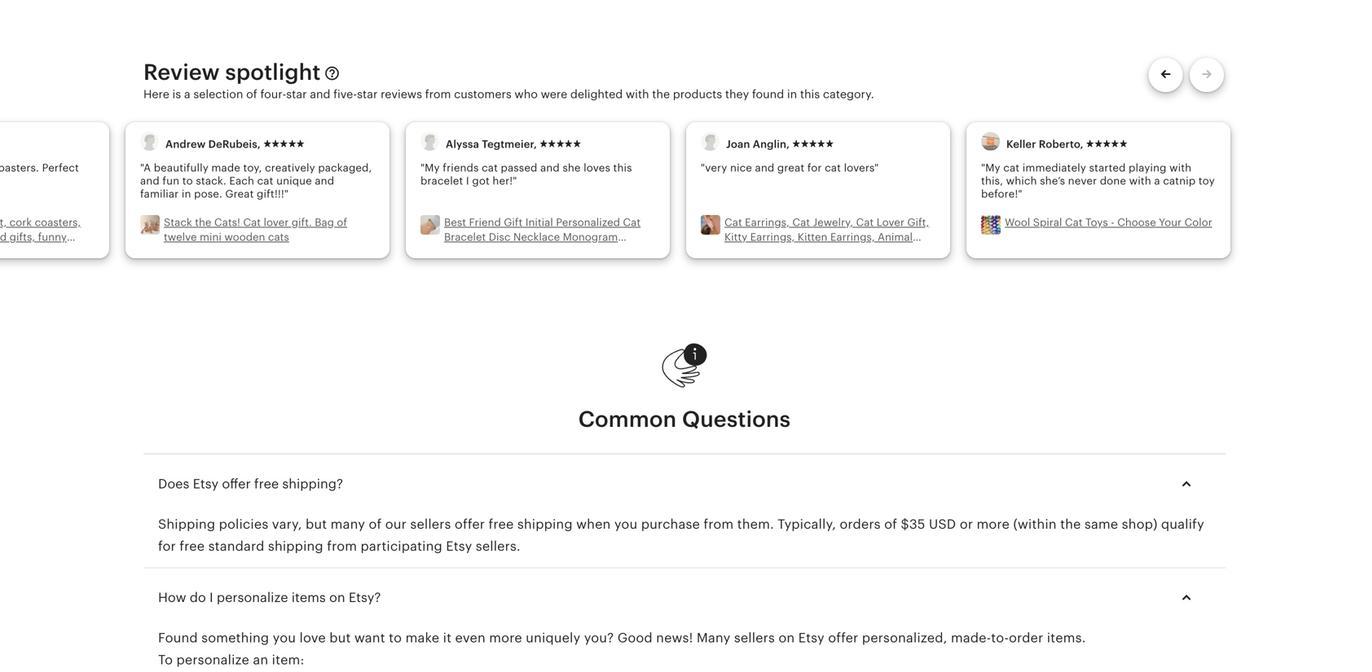 Task type: locate. For each thing, give the bounding box(es) containing it.
1 horizontal spatial offer
[[455, 517, 485, 532]]

more right or in the right bottom of the page
[[977, 517, 1010, 532]]

buyer avatar image for joan
[[701, 132, 720, 151]]

listing image image left best
[[421, 215, 440, 235]]

news!
[[656, 631, 693, 645]]

1 vertical spatial but
[[330, 631, 351, 645]]

color
[[1185, 216, 1213, 228]]

choose
[[1118, 216, 1157, 228]]

with
[[626, 88, 649, 101], [1170, 162, 1192, 174], [1130, 175, 1152, 187]]

1 horizontal spatial on
[[779, 631, 795, 645]]

found
[[752, 88, 784, 101]]

0 vertical spatial with
[[626, 88, 649, 101]]

love
[[300, 631, 326, 645]]

0 vertical spatial in
[[787, 88, 797, 101]]

gift,
[[908, 216, 930, 228]]

for down shipping
[[158, 539, 176, 554]]

item:
[[272, 653, 304, 668]]

questions
[[682, 407, 791, 432]]

of left '$35'
[[885, 517, 898, 532]]

1 vertical spatial bracelet
[[508, 261, 550, 273]]

0 vertical spatial gift
[[504, 216, 523, 228]]

0 vertical spatial personalized
[[556, 216, 620, 228]]

shipping left when
[[518, 517, 573, 532]]

1 horizontal spatial i
[[466, 175, 469, 187]]

2 horizontal spatial the
[[1061, 517, 1081, 532]]

personalize down "something"
[[177, 653, 249, 668]]

"my up this,
[[982, 162, 1001, 174]]

0 vertical spatial this
[[800, 88, 820, 101]]

buyer avatar image for andrew
[[140, 132, 159, 151]]

cat
[[243, 216, 261, 228], [623, 216, 641, 228], [725, 216, 742, 228], [793, 216, 810, 228], [856, 216, 874, 228], [1065, 216, 1083, 228], [772, 246, 790, 258]]

found something you love but want to make it even more uniquely you? good news! many sellers on etsy offer personalized, made-to-order items. to personalize an item:
[[158, 631, 1086, 668]]

with right delighted
[[626, 88, 649, 101]]

listing image image left the kitty
[[701, 215, 721, 235]]

shipping
[[518, 517, 573, 532], [268, 539, 323, 554]]

4 buyer avatar image from the left
[[982, 132, 1000, 151]]

1 vertical spatial free
[[489, 517, 514, 532]]

1 vertical spatial on
[[779, 631, 795, 645]]

this inside "my friends cat passed and she loves this bracelet i got her!"
[[614, 162, 632, 174]]

you right when
[[615, 517, 638, 532]]

2 horizontal spatial etsy
[[799, 631, 825, 645]]

0 horizontal spatial the
[[195, 216, 212, 228]]

to right want
[[389, 631, 402, 645]]

0 vertical spatial sellers
[[410, 517, 451, 532]]

mini
[[200, 231, 222, 243]]

roberto
[[1039, 138, 1081, 150]]

cat up "which"
[[1004, 162, 1020, 174]]

1 horizontal spatial but
[[330, 631, 351, 645]]

personalized up monogram at the left
[[556, 216, 620, 228]]

cat up gift!!!"
[[257, 175, 274, 187]]

0 vertical spatial more
[[977, 517, 1010, 532]]

this left category.
[[800, 88, 820, 101]]

you inside found something you love but want to make it even more uniquely you? good news! many sellers on etsy offer personalized, made-to-order items. to personalize an item:
[[273, 631, 296, 645]]

$35
[[901, 517, 926, 532]]

with up catnip
[[1170, 162, 1192, 174]]

but
[[306, 517, 327, 532], [330, 631, 351, 645]]

2 vertical spatial with
[[1130, 175, 1152, 187]]

"my inside "my cat immediately started playing with this, which she's never done with a catnip toy before!"
[[982, 162, 1001, 174]]

0 vertical spatial for
[[808, 162, 822, 174]]

1 vertical spatial shipping
[[268, 539, 323, 554]]

1 star from the left
[[286, 88, 307, 101]]

in left pose.
[[182, 188, 191, 200]]

more right even
[[489, 631, 522, 645]]

"a beautifully made toy, creatively packaged, and fun to stack. each cat unique and familiar in pose. great gift!!!"
[[140, 162, 372, 200]]

from left them.
[[704, 517, 734, 532]]

on left etsy?
[[329, 590, 345, 605]]

1 horizontal spatial etsy
[[446, 539, 472, 554]]

free inside does etsy offer free shipping? dropdown button
[[254, 477, 279, 491]]

items
[[292, 590, 326, 605]]

but inside shipping policies vary, but many of our sellers offer free shipping when you purchase from them. typically, orders of $35 usd or more (within the same shop) qualify for free standard shipping from participating etsy sellers.
[[306, 517, 327, 532]]

best
[[444, 216, 466, 228]]

same
[[1085, 517, 1119, 532]]

sellers inside found something you love but want to make it even more uniquely you? good news! many sellers on etsy offer personalized, made-to-order items. to personalize an item:
[[734, 631, 775, 645]]

sellers right many
[[734, 631, 775, 645]]

offer left personalized,
[[828, 631, 859, 645]]

a right is
[[184, 88, 190, 101]]

listing image image
[[140, 215, 160, 235], [421, 215, 440, 235], [701, 215, 721, 235], [982, 215, 1001, 235]]

1 vertical spatial to
[[389, 631, 402, 645]]

1 buyer avatar image from the left
[[140, 132, 159, 151]]

listing image image for stack
[[140, 215, 160, 235]]

1 vertical spatial etsy
[[446, 539, 472, 554]]

1 vertical spatial for
[[158, 539, 176, 554]]

bracelet
[[444, 231, 486, 243], [508, 261, 550, 273]]

spiral
[[1033, 216, 1063, 228]]

3 listing image image from the left
[[701, 215, 721, 235]]

usd
[[929, 517, 957, 532]]

with down playing
[[1130, 175, 1152, 187]]

free down shipping
[[180, 539, 205, 554]]

loves
[[584, 162, 611, 174]]

0 horizontal spatial bracelet
[[444, 231, 486, 243]]

of inside stack the cats! cat lover gift. bag of twelve mini wooden cats
[[337, 216, 347, 228]]

from right reviews
[[425, 88, 451, 101]]

2 vertical spatial offer
[[828, 631, 859, 645]]

1 vertical spatial offer
[[455, 517, 485, 532]]

a inside "my cat immediately started playing with this, which she's never done with a catnip toy before!"
[[1155, 175, 1161, 187]]

free up vary,
[[254, 477, 279, 491]]

how do i personalize items on etsy? button
[[143, 578, 1211, 617]]

and left she
[[540, 162, 560, 174]]

to down beautifully
[[182, 175, 193, 187]]

customers
[[454, 88, 512, 101]]

(within
[[1014, 517, 1057, 532]]

cat inside stack the cats! cat lover gift. bag of twelve mini wooden cats
[[243, 216, 261, 228]]

1 horizontal spatial "my
[[982, 162, 1001, 174]]

the left same
[[1061, 517, 1081, 532]]

passed
[[501, 162, 538, 174]]

tegtmeier
[[482, 138, 534, 150]]

were
[[541, 88, 568, 101]]

in right found on the right top
[[787, 88, 797, 101]]

"my up the bracelet
[[421, 162, 440, 174]]

1 horizontal spatial star
[[357, 88, 378, 101]]

personalize
[[217, 590, 288, 605], [177, 653, 249, 668]]

"very
[[701, 162, 727, 174]]

0 horizontal spatial sellers
[[410, 517, 451, 532]]

personalized
[[556, 216, 620, 228], [552, 246, 617, 258]]

to inside "a beautifully made toy, creatively packaged, and fun to stack. each cat unique and familiar in pose. great gift!!!"
[[182, 175, 193, 187]]

sellers
[[410, 517, 451, 532], [734, 631, 775, 645]]

toy,
[[243, 162, 262, 174]]

etsy inside shipping policies vary, but many of our sellers offer free shipping when you purchase from them. typically, orders of $35 usd or more (within the same shop) qualify for free standard shipping from participating etsy sellers.
[[446, 539, 472, 554]]

0 vertical spatial shipping
[[518, 517, 573, 532]]

star left reviews
[[357, 88, 378, 101]]

listing image image left wool on the right top
[[982, 215, 1001, 235]]

offer
[[222, 477, 251, 491], [455, 517, 485, 532], [828, 631, 859, 645]]

i inside dropdown button
[[210, 590, 213, 605]]

buyer avatar image for keller
[[982, 132, 1000, 151]]

never
[[1068, 175, 1097, 187]]

1 vertical spatial this
[[614, 162, 632, 174]]

but right vary,
[[306, 517, 327, 532]]

personalize inside dropdown button
[[217, 590, 288, 605]]

0 horizontal spatial from
[[327, 539, 357, 554]]

tab panel
[[143, 455, 1226, 668]]

1 vertical spatial with
[[1170, 162, 1192, 174]]

0 horizontal spatial offer
[[222, 477, 251, 491]]

many
[[331, 517, 365, 532]]

0 horizontal spatial with
[[626, 88, 649, 101]]

offer inside dropdown button
[[222, 477, 251, 491]]

"my inside "my friends cat passed and she loves this bracelet i got her!"
[[421, 162, 440, 174]]

i left got
[[466, 175, 469, 187]]

1 vertical spatial personalize
[[177, 653, 249, 668]]

the left products
[[652, 88, 670, 101]]

shipping down vary,
[[268, 539, 323, 554]]

0 horizontal spatial etsy
[[193, 477, 219, 491]]

cat up got
[[482, 162, 498, 174]]

2 listing image image from the left
[[421, 215, 440, 235]]

3 buyer avatar image from the left
[[701, 132, 720, 151]]

more inside shipping policies vary, but many of our sellers offer free shipping when you purchase from them. typically, orders of $35 usd or more (within the same shop) qualify for free standard shipping from participating etsy sellers.
[[977, 517, 1010, 532]]

1 vertical spatial you
[[273, 631, 296, 645]]

2 vertical spatial etsy
[[799, 631, 825, 645]]

personalize up "something"
[[217, 590, 288, 605]]

cat earrings, cat jewelry, cat lover gift, kitty earrings, kitten earrings, animal earrings, cat stud earrings, dangle earrings
[[725, 216, 930, 273]]

etsy inside found something you love but want to make it even more uniquely you? good news! many sellers on etsy offer personalized, made-to-order items. to personalize an item:
[[799, 631, 825, 645]]

the
[[652, 88, 670, 101], [195, 216, 212, 228], [1061, 517, 1081, 532]]

a
[[184, 88, 190, 101], [1155, 175, 1161, 187]]

anglin
[[753, 138, 787, 150]]

free up "sellers."
[[489, 517, 514, 532]]

0 vertical spatial but
[[306, 517, 327, 532]]

0 vertical spatial you
[[615, 517, 638, 532]]

i right do
[[210, 590, 213, 605]]

1 horizontal spatial from
[[425, 88, 451, 101]]

1 horizontal spatial a
[[1155, 175, 1161, 187]]

alyssa
[[446, 138, 479, 150]]

earrings
[[725, 261, 766, 273]]

2 horizontal spatial free
[[489, 517, 514, 532]]

1 horizontal spatial bracelet
[[508, 261, 550, 273]]

0 vertical spatial the
[[652, 88, 670, 101]]

2 buyer avatar image from the left
[[421, 132, 439, 151]]

0 horizontal spatial for
[[158, 539, 176, 554]]

personalized down monogram at the left
[[552, 246, 617, 258]]

of right "bag" at the top of the page
[[337, 216, 347, 228]]

on right many
[[779, 631, 795, 645]]

buyer avatar image up "very
[[701, 132, 720, 151]]

from down many
[[327, 539, 357, 554]]

1 "my from the left
[[421, 162, 440, 174]]

2 horizontal spatial with
[[1170, 162, 1192, 174]]

and left five-
[[310, 88, 331, 101]]

andrew derubeis
[[165, 138, 257, 150]]

0 vertical spatial personalize
[[217, 590, 288, 605]]

buyer avatar image
[[140, 132, 159, 151], [421, 132, 439, 151], [701, 132, 720, 151], [982, 132, 1000, 151]]

1 horizontal spatial sellers
[[734, 631, 775, 645]]

in
[[787, 88, 797, 101], [182, 188, 191, 200]]

0 horizontal spatial more
[[489, 631, 522, 645]]

who
[[515, 88, 538, 101]]

0 vertical spatial free
[[254, 477, 279, 491]]

cats
[[268, 231, 289, 243]]

on inside how do i personalize items on etsy? dropdown button
[[329, 590, 345, 605]]

shipping
[[158, 517, 215, 532]]

for inside shipping policies vary, but many of our sellers offer free shipping when you purchase from them. typically, orders of $35 usd or more (within the same shop) qualify for free standard shipping from participating etsy sellers.
[[158, 539, 176, 554]]

1 vertical spatial from
[[704, 517, 734, 532]]

but right love
[[330, 631, 351, 645]]

jewelry
[[444, 246, 482, 258]]

0 horizontal spatial free
[[180, 539, 205, 554]]

0 vertical spatial etsy
[[193, 477, 219, 491]]

1 vertical spatial gift
[[619, 246, 638, 258]]

sellers right our
[[410, 517, 451, 532]]

0 horizontal spatial to
[[182, 175, 193, 187]]

1 horizontal spatial more
[[977, 517, 1010, 532]]

the inside stack the cats! cat lover gift. bag of twelve mini wooden cats
[[195, 216, 212, 228]]

0 horizontal spatial in
[[182, 188, 191, 200]]

0 horizontal spatial a
[[184, 88, 190, 101]]

this right loves
[[614, 162, 632, 174]]

participating
[[361, 539, 443, 554]]

tab list
[[143, 453, 1226, 455]]

etsy inside does etsy offer free shipping? dropdown button
[[193, 477, 219, 491]]

for right great
[[808, 162, 822, 174]]

initial
[[526, 216, 553, 228]]

1 vertical spatial i
[[210, 590, 213, 605]]

stack
[[164, 216, 192, 228]]

delighted
[[571, 88, 623, 101]]

cat left the lovers"
[[825, 162, 841, 174]]

offer up the policies
[[222, 477, 251, 491]]

bracelet up jewelry
[[444, 231, 486, 243]]

buyer avatar image for alyssa
[[421, 132, 439, 151]]

shipping?
[[282, 477, 343, 491]]

1 vertical spatial sellers
[[734, 631, 775, 645]]

you up item:
[[273, 631, 296, 645]]

0 vertical spatial i
[[466, 175, 469, 187]]

2 vertical spatial free
[[180, 539, 205, 554]]

bracelet
[[421, 175, 463, 187]]

before!"
[[982, 188, 1023, 200]]

0 horizontal spatial you
[[273, 631, 296, 645]]

0 horizontal spatial but
[[306, 517, 327, 532]]

1 horizontal spatial free
[[254, 477, 279, 491]]

1 vertical spatial in
[[182, 188, 191, 200]]

0 vertical spatial offer
[[222, 477, 251, 491]]

common
[[579, 407, 677, 432]]

0 vertical spatial to
[[182, 175, 193, 187]]

1 listing image image from the left
[[140, 215, 160, 235]]

2 vertical spatial the
[[1061, 517, 1081, 532]]

etsy
[[193, 477, 219, 491], [446, 539, 472, 554], [799, 631, 825, 645]]

derubeis
[[208, 138, 257, 150]]

0 horizontal spatial on
[[329, 590, 345, 605]]

offer inside found something you love but want to make it even more uniquely you? good news! many sellers on etsy offer personalized, made-to-order items. to personalize an item:
[[828, 631, 859, 645]]

bracelet down "chain" on the left of page
[[508, 261, 550, 273]]

0 horizontal spatial "my
[[421, 162, 440, 174]]

1 horizontal spatial this
[[800, 88, 820, 101]]

0 horizontal spatial star
[[286, 88, 307, 101]]

0 horizontal spatial this
[[614, 162, 632, 174]]

2 horizontal spatial offer
[[828, 631, 859, 645]]

i inside "my friends cat passed and she loves this bracelet i got her!"
[[466, 175, 469, 187]]

buyer avatar image left alyssa
[[421, 132, 439, 151]]

offer up "sellers."
[[455, 517, 485, 532]]

how
[[158, 590, 186, 605]]

policies
[[219, 517, 269, 532]]

does
[[158, 477, 189, 491]]

1 vertical spatial the
[[195, 216, 212, 228]]

1 vertical spatial a
[[1155, 175, 1161, 187]]

buyer avatar image up "a
[[140, 132, 159, 151]]

cat inside "my cat immediately started playing with this, which she's never done with a catnip toy before!"
[[1004, 162, 1020, 174]]

1 vertical spatial more
[[489, 631, 522, 645]]

orders
[[840, 517, 881, 532]]

star down spotlight
[[286, 88, 307, 101]]

listing image image left stack
[[140, 215, 160, 235]]

the up mini
[[195, 216, 212, 228]]

dangle
[[867, 246, 902, 258]]

buyer avatar image left keller
[[982, 132, 1000, 151]]

done
[[1100, 175, 1127, 187]]

"my
[[421, 162, 440, 174], [982, 162, 1001, 174]]

0 vertical spatial on
[[329, 590, 345, 605]]

is
[[172, 88, 181, 101]]

she's
[[1040, 175, 1066, 187]]

i
[[466, 175, 469, 187], [210, 590, 213, 605]]

2 "my from the left
[[982, 162, 1001, 174]]

1 horizontal spatial for
[[808, 162, 822, 174]]

stack.
[[196, 175, 226, 187]]

cat inside "a beautifully made toy, creatively packaged, and fun to stack. each cat unique and familiar in pose. great gift!!!"
[[257, 175, 274, 187]]

a down playing
[[1155, 175, 1161, 187]]

4 listing image image from the left
[[982, 215, 1001, 235]]

1 horizontal spatial to
[[389, 631, 402, 645]]

1 horizontal spatial you
[[615, 517, 638, 532]]

0 horizontal spatial i
[[210, 590, 213, 605]]



Task type: vqa. For each thing, say whether or not it's contained in the screenshot.
'Gift' related to Personalized Gift Sales
no



Task type: describe. For each thing, give the bounding box(es) containing it.
"my cat immediately started playing with this, which she's never done with a catnip toy before!"
[[982, 162, 1215, 200]]

qualify
[[1162, 517, 1205, 532]]

monogram
[[563, 231, 618, 243]]

her!"
[[493, 175, 517, 187]]

made
[[211, 162, 240, 174]]

2 star from the left
[[357, 88, 378, 101]]

1 horizontal spatial in
[[787, 88, 797, 101]]

an
[[253, 653, 268, 668]]

do
[[190, 590, 206, 605]]

fun
[[163, 175, 180, 187]]

great
[[778, 162, 805, 174]]

0 vertical spatial a
[[184, 88, 190, 101]]

necklace
[[513, 231, 560, 243]]

of left four-
[[246, 88, 257, 101]]

wool spiral cat toys - choose your color
[[1005, 216, 1213, 228]]

1 vertical spatial personalized
[[552, 246, 617, 258]]

on inside found something you love but want to make it even more uniquely you? good news! many sellers on etsy offer personalized, made-to-order items. to personalize an item:
[[779, 631, 795, 645]]

2 horizontal spatial from
[[704, 517, 734, 532]]

to-
[[992, 631, 1009, 645]]

to inside found something you love but want to make it even more uniquely you? good news! many sellers on etsy offer personalized, made-to-order items. to personalize an item:
[[389, 631, 402, 645]]

"my friends cat passed and she loves this bracelet i got her!"
[[421, 162, 632, 187]]

does etsy offer free shipping?
[[158, 477, 343, 491]]

tab panel containing does etsy offer free shipping?
[[143, 455, 1226, 668]]

good
[[618, 631, 653, 645]]

friend
[[469, 216, 501, 228]]

shipping policies vary, but many of our sellers offer free shipping when you purchase from them. typically, orders of $35 usd or more (within the same shop) qualify for free standard shipping from participating etsy sellers.
[[158, 517, 1205, 554]]

"a
[[140, 162, 151, 174]]

offer inside shipping policies vary, but many of our sellers offer free shipping when you purchase from them. typically, orders of $35 usd or more (within the same shop) qualify for free standard shipping from participating etsy sellers.
[[455, 517, 485, 532]]

beautifully
[[154, 162, 209, 174]]

nice
[[730, 162, 752, 174]]

even
[[455, 631, 486, 645]]

it
[[443, 631, 452, 645]]

"my for "my friends cat passed and she loves this bracelet i got her!"
[[421, 162, 440, 174]]

0 vertical spatial bracelet
[[444, 231, 486, 243]]

they
[[725, 88, 749, 101]]

of left our
[[369, 517, 382, 532]]

cat inside "my friends cat passed and she loves this bracelet i got her!"
[[482, 162, 498, 174]]

joan anglin
[[726, 138, 787, 150]]

cat inside best friend gift initial personalized cat bracelet disc necklace monogram jewelry dainty chain personalized gift customized bracelet sister
[[623, 216, 641, 228]]

and down packaged,
[[315, 175, 334, 187]]

and down "a
[[140, 175, 160, 187]]

-
[[1111, 216, 1115, 228]]

five-
[[334, 88, 357, 101]]

uniquely
[[526, 631, 581, 645]]

items.
[[1047, 631, 1086, 645]]

kitten
[[798, 231, 828, 243]]

alyssa tegtmeier
[[446, 138, 534, 150]]

but inside found something you love but want to make it even more uniquely you? good news! many sellers on etsy offer personalized, made-to-order items. to personalize an item:
[[330, 631, 351, 645]]

here
[[143, 88, 169, 101]]

gift!!!"
[[257, 188, 289, 200]]

familiar
[[140, 188, 179, 200]]

1 horizontal spatial with
[[1130, 175, 1152, 187]]

1 horizontal spatial shipping
[[518, 517, 573, 532]]

your
[[1159, 216, 1182, 228]]

sellers.
[[476, 539, 521, 554]]

personalized,
[[862, 631, 948, 645]]

kitty
[[725, 231, 748, 243]]

personalize inside found something you love but want to make it even more uniquely you? good news! many sellers on etsy offer personalized, made-to-order items. to personalize an item:
[[177, 653, 249, 668]]

selection
[[193, 88, 243, 101]]

disc
[[489, 231, 511, 243]]

made-
[[951, 631, 992, 645]]

best friend gift initial personalized cat bracelet disc necklace monogram jewelry dainty chain personalized gift customized bracelet sister
[[444, 216, 641, 273]]

0 vertical spatial from
[[425, 88, 451, 101]]

found
[[158, 631, 198, 645]]

creatively
[[265, 162, 315, 174]]

more inside found something you love but want to make it even more uniquely you? good news! many sellers on etsy offer personalized, made-to-order items. to personalize an item:
[[489, 631, 522, 645]]

listing image image for best
[[421, 215, 440, 235]]

keller roberto
[[1007, 138, 1081, 150]]

got
[[472, 175, 490, 187]]

0 horizontal spatial gift
[[504, 216, 523, 228]]

typically,
[[778, 517, 836, 532]]

customized
[[444, 261, 505, 273]]

standard
[[208, 539, 265, 554]]

them.
[[738, 517, 774, 532]]

animal
[[878, 231, 913, 243]]

sellers inside shipping policies vary, but many of our sellers offer free shipping when you purchase from them. typically, orders of $35 usd or more (within the same shop) qualify for free standard shipping from participating etsy sellers.
[[410, 517, 451, 532]]

unique
[[276, 175, 312, 187]]

and right nice
[[755, 162, 775, 174]]

listing image image for wool
[[982, 215, 1001, 235]]

each
[[229, 175, 254, 187]]

0 horizontal spatial shipping
[[268, 539, 323, 554]]

vary,
[[272, 517, 302, 532]]

playing
[[1129, 162, 1167, 174]]

jewelry,
[[813, 216, 854, 228]]

she
[[563, 162, 581, 174]]

andrew
[[165, 138, 206, 150]]

here is a selection of four-star and five-star reviews from customers who were delighted with the products they found in this category.
[[143, 88, 875, 101]]

2 vertical spatial from
[[327, 539, 357, 554]]

the inside shipping policies vary, but many of our sellers offer free shipping when you purchase from them. typically, orders of $35 usd or more (within the same shop) qualify for free standard shipping from participating etsy sellers.
[[1061, 517, 1081, 532]]

"my for "my cat immediately started playing with this, which she's never done with a catnip toy before!"
[[982, 162, 1001, 174]]

wooden
[[224, 231, 265, 243]]

1 horizontal spatial the
[[652, 88, 670, 101]]

toys
[[1086, 216, 1108, 228]]

1 horizontal spatial gift
[[619, 246, 638, 258]]

in inside "a beautifully made toy, creatively packaged, and fun to stack. each cat unique and familiar in pose. great gift!!!"
[[182, 188, 191, 200]]

friends
[[443, 162, 479, 174]]

you inside shipping policies vary, but many of our sellers offer free shipping when you purchase from them. typically, orders of $35 usd or more (within the same shop) qualify for free standard shipping from participating etsy sellers.
[[615, 517, 638, 532]]

started
[[1090, 162, 1126, 174]]

listing image image for cat
[[701, 215, 721, 235]]

when
[[576, 517, 611, 532]]

and inside "my friends cat passed and she loves this bracelet i got her!"
[[540, 162, 560, 174]]

gift.
[[292, 216, 312, 228]]

our
[[385, 517, 407, 532]]

lovers"
[[844, 162, 879, 174]]

immediately
[[1023, 162, 1087, 174]]

lover
[[264, 216, 289, 228]]

review spotlight
[[143, 60, 321, 85]]

make
[[406, 631, 440, 645]]

etsy?
[[349, 590, 381, 605]]

products
[[673, 88, 722, 101]]

category.
[[823, 88, 875, 101]]

does etsy offer free shipping? button
[[143, 465, 1211, 504]]

twelve
[[164, 231, 197, 243]]

cats!
[[214, 216, 240, 228]]

to
[[158, 653, 173, 668]]

great
[[225, 188, 254, 200]]



